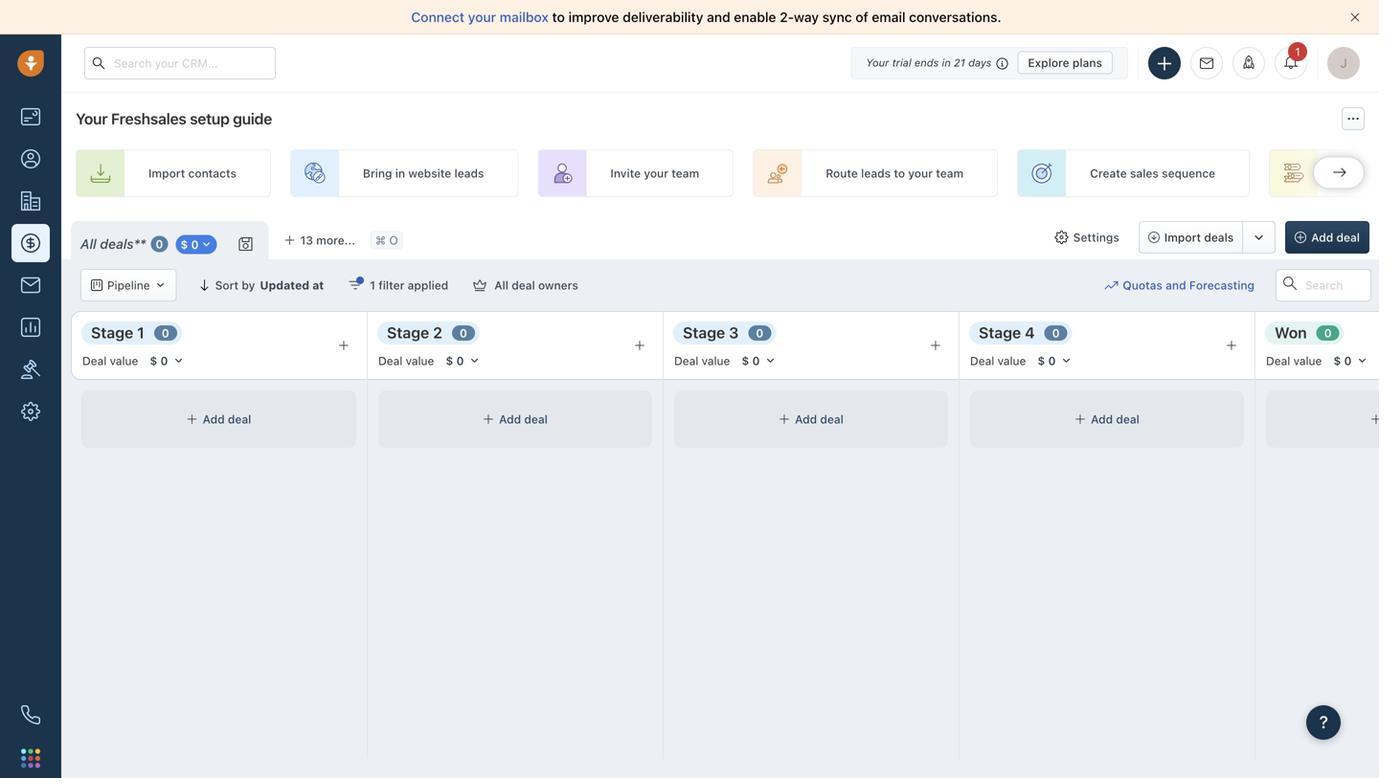 Task type: locate. For each thing, give the bounding box(es) containing it.
email
[[872, 9, 906, 25]]

1 horizontal spatial in
[[942, 57, 951, 69]]

in
[[942, 57, 951, 69], [395, 167, 405, 180]]

invite
[[610, 167, 641, 180]]

enable
[[734, 9, 776, 25]]

create sales sequence
[[1090, 167, 1215, 180]]

set up 
[[1342, 167, 1379, 180]]

in left 21
[[942, 57, 951, 69]]

$ 0 button for won
[[1325, 351, 1377, 372]]

deal down stage 1
[[82, 354, 107, 368]]

team inside invite your team link
[[672, 167, 699, 180]]

to right mailbox
[[552, 9, 565, 25]]

stage left 2 on the left
[[387, 324, 429, 342]]

1 vertical spatial all
[[494, 279, 508, 292]]

$ 0 button down stage 1
[[141, 351, 193, 372]]

deal value down stage 4
[[970, 354, 1026, 368]]

your
[[866, 57, 889, 69], [76, 110, 108, 128]]

container_wx8msf4aqz5i3rn1 image for 1 filter applied button
[[349, 279, 362, 292]]

2-
[[780, 9, 794, 25]]

$ 0 button up sort
[[176, 235, 217, 254]]

all for deals
[[80, 236, 96, 252]]

1 left filter
[[370, 279, 375, 292]]

1 horizontal spatial your
[[644, 167, 668, 180]]

sync
[[822, 9, 852, 25]]

all deals * * 0
[[80, 236, 163, 252]]

value down stage 4
[[998, 354, 1026, 368]]

4 stage from the left
[[979, 324, 1021, 342]]

1 vertical spatial in
[[395, 167, 405, 180]]

$ for stage 1
[[150, 354, 157, 368]]

deal value down the stage 3
[[674, 354, 730, 368]]

1 horizontal spatial all
[[494, 279, 508, 292]]

0 vertical spatial to
[[552, 9, 565, 25]]

$ for stage 4
[[1038, 354, 1045, 368]]

3 value from the left
[[702, 354, 730, 368]]

1 vertical spatial and
[[1166, 279, 1186, 292]]

import up quotas and forecasting
[[1164, 231, 1201, 244]]

add for stage 4
[[1091, 413, 1113, 426]]

applied
[[408, 279, 448, 292]]

stage for stage 3
[[683, 324, 725, 342]]

1 horizontal spatial team
[[936, 167, 964, 180]]

your for your freshsales setup guide
[[76, 110, 108, 128]]

container_wx8msf4aqz5i3rn1 image inside pipeline popup button
[[155, 280, 166, 291]]

0
[[156, 237, 163, 251], [191, 238, 199, 252], [162, 327, 169, 340], [460, 327, 467, 340], [756, 327, 764, 340], [1052, 327, 1060, 340], [1324, 327, 1332, 340], [160, 354, 168, 368], [456, 354, 464, 368], [752, 354, 760, 368], [1048, 354, 1056, 368], [1344, 354, 1352, 368]]

and left the enable
[[707, 9, 730, 25]]

$ 0 button down 2 on the left
[[437, 351, 489, 372]]

deal value down stage 2
[[378, 354, 434, 368]]

1 vertical spatial to
[[894, 167, 905, 180]]

0 horizontal spatial your
[[468, 9, 496, 25]]

up
[[1364, 167, 1378, 180]]

add for stage 1
[[203, 413, 225, 426]]

your right invite
[[644, 167, 668, 180]]

deals up forecasting
[[1204, 231, 1234, 244]]

$ 0 button
[[176, 235, 217, 254], [141, 351, 193, 372], [437, 351, 489, 372], [733, 351, 785, 372], [1029, 351, 1081, 372], [1325, 351, 1377, 372]]

1 deal from the left
[[82, 354, 107, 368]]

all deal owners button
[[461, 269, 591, 302]]

stage left 4
[[979, 324, 1021, 342]]

1 vertical spatial import
[[1164, 231, 1201, 244]]

13 more...
[[300, 234, 355, 247]]

1 right "what's new" icon
[[1295, 45, 1300, 58]]

1 horizontal spatial import
[[1164, 231, 1201, 244]]

your right route
[[908, 167, 933, 180]]

0 horizontal spatial deals
[[100, 236, 134, 252]]

deal value for stage 2
[[378, 354, 434, 368]]

5 value from the left
[[1293, 354, 1322, 368]]

0 vertical spatial 1
[[1295, 45, 1300, 58]]

deal value
[[82, 354, 138, 368], [378, 354, 434, 368], [674, 354, 730, 368], [970, 354, 1026, 368], [1266, 354, 1322, 368]]

close image
[[1350, 12, 1360, 22]]

import left the contacts
[[148, 167, 185, 180]]

2 deal value from the left
[[378, 354, 434, 368]]

add
[[1311, 231, 1333, 244], [203, 413, 225, 426], [499, 413, 521, 426], [795, 413, 817, 426], [1091, 413, 1113, 426]]

your left mailbox
[[468, 9, 496, 25]]

deal down stage 4
[[970, 354, 994, 368]]

improve
[[568, 9, 619, 25]]

owners
[[538, 279, 578, 292]]

deal value down won
[[1266, 354, 1322, 368]]

all up pipeline popup button
[[80, 236, 96, 252]]

deal
[[1337, 231, 1360, 244], [512, 279, 535, 292], [228, 413, 251, 426], [524, 413, 548, 426], [820, 413, 844, 426], [1116, 413, 1140, 426]]

settings button
[[1045, 221, 1129, 254]]

2 team from the left
[[936, 167, 964, 180]]

$ 0 button down 4
[[1029, 351, 1081, 372]]

import contacts link
[[76, 149, 271, 197]]

0 horizontal spatial team
[[672, 167, 699, 180]]

value down stage 1
[[110, 354, 138, 368]]

way
[[794, 9, 819, 25]]

deals up pipeline
[[100, 236, 134, 252]]

0 vertical spatial in
[[942, 57, 951, 69]]

import deals group
[[1139, 221, 1276, 254]]

value down the stage 3
[[702, 354, 730, 368]]

deal down stage 2
[[378, 354, 402, 368]]

deal value down stage 1
[[82, 354, 138, 368]]

1 vertical spatial your
[[76, 110, 108, 128]]

deal down won
[[1266, 354, 1290, 368]]

settings
[[1073, 231, 1119, 244]]

2
[[433, 324, 442, 342]]

stage 4
[[979, 324, 1035, 342]]

1 horizontal spatial your
[[866, 57, 889, 69]]

0 horizontal spatial 1
[[137, 324, 144, 342]]

$
[[180, 238, 188, 252], [150, 354, 157, 368], [446, 354, 453, 368], [742, 354, 749, 368], [1038, 354, 1045, 368], [1334, 354, 1341, 368]]

connect your mailbox to improve deliverability and enable 2-way sync of email conversations.
[[411, 9, 1002, 25]]

value
[[110, 354, 138, 368], [406, 354, 434, 368], [702, 354, 730, 368], [998, 354, 1026, 368], [1293, 354, 1322, 368]]

stage left 3
[[683, 324, 725, 342]]

Search your CRM... text field
[[84, 47, 276, 79]]

1 down pipeline popup button
[[137, 324, 144, 342]]

$ 0 button
[[170, 233, 223, 255]]

3 stage from the left
[[683, 324, 725, 342]]

and right quotas
[[1166, 279, 1186, 292]]

and
[[707, 9, 730, 25], [1166, 279, 1186, 292]]

1 inside button
[[370, 279, 375, 292]]

all left the owners at the top of page
[[494, 279, 508, 292]]

0 horizontal spatial all
[[80, 236, 96, 252]]

of
[[856, 9, 868, 25]]

1 for 1
[[1295, 45, 1300, 58]]

1 filter applied button
[[336, 269, 461, 302]]

$ 0 for stage 3
[[742, 354, 760, 368]]

container_wx8msf4aqz5i3rn1 image for all deal owners 'button'
[[473, 279, 487, 292]]

container_wx8msf4aqz5i3rn1 image for pipeline popup button
[[91, 280, 102, 291]]

your
[[468, 9, 496, 25], [644, 167, 668, 180], [908, 167, 933, 180]]

3
[[729, 324, 739, 342]]

add deal
[[1311, 231, 1360, 244], [203, 413, 251, 426], [499, 413, 548, 426], [795, 413, 844, 426], [1091, 413, 1140, 426]]

stage for stage 4
[[979, 324, 1021, 342]]

import
[[148, 167, 185, 180], [1164, 231, 1201, 244]]

what's new image
[[1242, 56, 1256, 69]]

0 vertical spatial and
[[707, 9, 730, 25]]

import for import deals
[[1164, 231, 1201, 244]]

value down won
[[1293, 354, 1322, 368]]

0 vertical spatial all
[[80, 236, 96, 252]]

1 stage from the left
[[91, 324, 133, 342]]

1 horizontal spatial 1
[[370, 279, 375, 292]]

1 for 1 filter applied
[[370, 279, 375, 292]]

stage down pipeline popup button
[[91, 324, 133, 342]]

container_wx8msf4aqz5i3rn1 image
[[1055, 231, 1068, 244], [201, 239, 212, 251], [1105, 279, 1118, 292], [155, 280, 166, 291], [483, 414, 494, 425], [779, 414, 790, 425], [1075, 414, 1086, 425], [1371, 414, 1379, 425]]

deal for stage 4
[[1116, 413, 1140, 426]]

explore plans
[[1028, 56, 1102, 69]]

container_wx8msf4aqz5i3rn1 image
[[349, 279, 362, 292], [473, 279, 487, 292], [91, 280, 102, 291], [186, 414, 198, 425]]

5 deal from the left
[[1266, 354, 1290, 368]]

13 more... button
[[273, 227, 366, 254]]

deliverability
[[623, 9, 703, 25]]

1 team from the left
[[672, 167, 699, 180]]

1
[[1295, 45, 1300, 58], [370, 279, 375, 292], [137, 324, 144, 342]]

to
[[552, 9, 565, 25], [894, 167, 905, 180]]

1 filter applied
[[370, 279, 448, 292]]

4 deal value from the left
[[970, 354, 1026, 368]]

invite your team link
[[538, 149, 734, 197]]

4 value from the left
[[998, 354, 1026, 368]]

0 horizontal spatial import
[[148, 167, 185, 180]]

to right route
[[894, 167, 905, 180]]

1 vertical spatial 1
[[370, 279, 375, 292]]

deal down the stage 3
[[674, 354, 698, 368]]

1 deal value from the left
[[82, 354, 138, 368]]

add deal for stage 3
[[795, 413, 844, 426]]

deals
[[1204, 231, 1234, 244], [100, 236, 134, 252]]

3 deal value from the left
[[674, 354, 730, 368]]

$ 0 button down 3
[[733, 351, 785, 372]]

deal value for stage 1
[[82, 354, 138, 368]]

2 stage from the left
[[387, 324, 429, 342]]

*
[[134, 236, 140, 252], [140, 236, 146, 252]]

container_wx8msf4aqz5i3rn1 image inside 1 filter applied button
[[349, 279, 362, 292]]

1 horizontal spatial leads
[[861, 167, 891, 180]]

quotas and forecasting
[[1123, 279, 1255, 292]]

$ inside popup button
[[180, 238, 188, 252]]

2 leads from the left
[[861, 167, 891, 180]]

deal
[[82, 354, 107, 368], [378, 354, 402, 368], [674, 354, 698, 368], [970, 354, 994, 368], [1266, 354, 1290, 368]]

deals for import
[[1204, 231, 1234, 244]]

leads right route
[[861, 167, 891, 180]]

deal for stage 1
[[228, 413, 251, 426]]

container_wx8msf4aqz5i3rn1 image inside pipeline popup button
[[91, 280, 102, 291]]

0 vertical spatial your
[[866, 57, 889, 69]]

value for 3
[[702, 354, 730, 368]]

container_wx8msf4aqz5i3rn1 image inside all deal owners 'button'
[[473, 279, 487, 292]]

value for 1
[[110, 354, 138, 368]]

in right the 'bring'
[[395, 167, 405, 180]]

0 horizontal spatial in
[[395, 167, 405, 180]]

$ 0 button inside popup button
[[176, 235, 217, 254]]

deal for stage 4
[[970, 354, 994, 368]]

won
[[1275, 324, 1307, 342]]

1 horizontal spatial deals
[[1204, 231, 1234, 244]]

deals inside button
[[1204, 231, 1234, 244]]

import inside button
[[1164, 231, 1201, 244]]

your freshsales setup guide
[[76, 110, 272, 128]]

4
[[1025, 324, 1035, 342]]

add deal button
[[1285, 221, 1370, 254]]

stage 2
[[387, 324, 442, 342]]

3 deal from the left
[[674, 354, 698, 368]]

leads right website
[[454, 167, 484, 180]]

0 horizontal spatial your
[[76, 110, 108, 128]]

connect
[[411, 9, 465, 25]]

2 horizontal spatial 1
[[1295, 45, 1300, 58]]

0 horizontal spatial leads
[[454, 167, 484, 180]]

explore
[[1028, 56, 1069, 69]]

1 value from the left
[[110, 354, 138, 368]]

$ 0 button down search field
[[1325, 351, 1377, 372]]

deal inside button
[[1337, 231, 1360, 244]]

your left freshsales
[[76, 110, 108, 128]]

0 vertical spatial import
[[148, 167, 185, 180]]

add for stage 2
[[499, 413, 521, 426]]

$ for stage 2
[[446, 354, 453, 368]]

1 * from the left
[[134, 236, 140, 252]]

$ for won
[[1334, 354, 1341, 368]]

add deal for stage 1
[[203, 413, 251, 426]]

4 deal from the left
[[970, 354, 994, 368]]

connect your mailbox link
[[411, 9, 552, 25]]

0 horizontal spatial to
[[552, 9, 565, 25]]

quotas
[[1123, 279, 1163, 292]]

value down stage 2
[[406, 354, 434, 368]]

your left trial
[[866, 57, 889, 69]]

import for import contacts
[[148, 167, 185, 180]]

all inside 'button'
[[494, 279, 508, 292]]

5 deal value from the left
[[1266, 354, 1322, 368]]

2 deal from the left
[[378, 354, 402, 368]]

add for stage 3
[[795, 413, 817, 426]]

2 value from the left
[[406, 354, 434, 368]]

team
[[672, 167, 699, 180], [936, 167, 964, 180]]

website
[[408, 167, 451, 180]]

your for invite
[[644, 167, 668, 180]]

$ 0
[[180, 238, 199, 252], [150, 354, 168, 368], [446, 354, 464, 368], [742, 354, 760, 368], [1038, 354, 1056, 368], [1334, 354, 1352, 368]]

add deal inside add deal button
[[1311, 231, 1360, 244]]

sort by updated at
[[215, 279, 324, 292]]

all
[[80, 236, 96, 252], [494, 279, 508, 292]]

filter
[[379, 279, 405, 292]]



Task type: vqa. For each thing, say whether or not it's contained in the screenshot.
4th the john
no



Task type: describe. For each thing, give the bounding box(es) containing it.
import contacts
[[148, 167, 236, 180]]

1 leads from the left
[[454, 167, 484, 180]]

deal value for won
[[1266, 354, 1322, 368]]

set up link
[[1269, 149, 1379, 197]]

stage for stage 1
[[91, 324, 133, 342]]

setup
[[190, 110, 229, 128]]

$ 0 inside popup button
[[180, 238, 199, 252]]

value for 2
[[406, 354, 434, 368]]

mailbox
[[500, 9, 549, 25]]

stage 3
[[683, 324, 739, 342]]

bring
[[363, 167, 392, 180]]

guide
[[233, 110, 272, 128]]

your trial ends in 21 days
[[866, 57, 992, 69]]

ends
[[915, 57, 939, 69]]

invite your team
[[610, 167, 699, 180]]

$ 0 button for stage 3
[[733, 351, 785, 372]]

0 inside all deals * * 0
[[156, 237, 163, 251]]

$ 0 button for stage 4
[[1029, 351, 1081, 372]]

deal for stage 2
[[378, 354, 402, 368]]

trial
[[892, 57, 911, 69]]

more...
[[316, 234, 355, 247]]

pipeline
[[107, 279, 150, 292]]

freshworks switcher image
[[21, 749, 40, 768]]

create sales sequence link
[[1017, 149, 1250, 197]]

$ for stage 3
[[742, 354, 749, 368]]

deals for all
[[100, 236, 134, 252]]

forecasting
[[1189, 279, 1255, 292]]

contacts
[[188, 167, 236, 180]]

import deals button
[[1139, 221, 1243, 254]]

0 inside popup button
[[191, 238, 199, 252]]

deal for stage 1
[[82, 354, 107, 368]]

$ 0 for won
[[1334, 354, 1352, 368]]

container_wx8msf4aqz5i3rn1 image inside settings 'popup button'
[[1055, 231, 1068, 244]]

$ 0 for stage 2
[[446, 354, 464, 368]]

stage 1
[[91, 324, 144, 342]]

your for connect
[[468, 9, 496, 25]]

plans
[[1073, 56, 1102, 69]]

team inside route leads to your team link
[[936, 167, 964, 180]]

your for your trial ends in 21 days
[[866, 57, 889, 69]]

value for 4
[[998, 354, 1026, 368]]

$ 0 for stage 4
[[1038, 354, 1056, 368]]

deal inside 'button'
[[512, 279, 535, 292]]

sequence
[[1162, 167, 1215, 180]]

add deal for stage 4
[[1091, 413, 1140, 426]]

route
[[826, 167, 858, 180]]

days
[[968, 57, 992, 69]]

deal for stage 3
[[674, 354, 698, 368]]

o
[[389, 234, 398, 247]]

by
[[242, 279, 255, 292]]

stage for stage 2
[[387, 324, 429, 342]]

container_wx8msf4aqz5i3rn1 image inside quotas and forecasting link
[[1105, 279, 1118, 292]]

13
[[300, 234, 313, 247]]

$ 0 button for stage 2
[[437, 351, 489, 372]]

$ 0 for stage 1
[[150, 354, 168, 368]]

updated
[[260, 279, 309, 292]]

⌘
[[375, 234, 386, 247]]

conversations.
[[909, 9, 1002, 25]]

quotas and forecasting link
[[1105, 269, 1274, 302]]

2 horizontal spatial your
[[908, 167, 933, 180]]

2 * from the left
[[140, 236, 146, 252]]

deal for stage 2
[[524, 413, 548, 426]]

add inside button
[[1311, 231, 1333, 244]]

set
[[1342, 167, 1360, 180]]

bring in website leads
[[363, 167, 484, 180]]

0 horizontal spatial and
[[707, 9, 730, 25]]

$ 0 button for stage 1
[[141, 351, 193, 372]]

1 horizontal spatial to
[[894, 167, 905, 180]]

bring in website leads link
[[290, 149, 519, 197]]

deal value for stage 4
[[970, 354, 1026, 368]]

1 link
[[1275, 42, 1307, 79]]

sort
[[215, 279, 239, 292]]

route leads to your team
[[826, 167, 964, 180]]

sales
[[1130, 167, 1159, 180]]

deal value for stage 3
[[674, 354, 730, 368]]

pipeline button
[[80, 269, 177, 302]]

deal for stage 3
[[820, 413, 844, 426]]

1 horizontal spatial and
[[1166, 279, 1186, 292]]

at
[[312, 279, 324, 292]]

create
[[1090, 167, 1127, 180]]

properties image
[[21, 360, 40, 379]]

21
[[954, 57, 965, 69]]

phone image
[[21, 706, 40, 725]]

route leads to your team link
[[753, 149, 998, 197]]

⌘ o
[[375, 234, 398, 247]]

phone element
[[11, 696, 50, 735]]

freshsales
[[111, 110, 186, 128]]

import deals
[[1164, 231, 1234, 244]]

explore plans link
[[1017, 51, 1113, 74]]

send email image
[[1200, 57, 1213, 70]]

all deal owners
[[494, 279, 578, 292]]

container_wx8msf4aqz5i3rn1 image inside $ 0 popup button
[[201, 239, 212, 251]]

2 vertical spatial 1
[[137, 324, 144, 342]]

add deal for stage 2
[[499, 413, 548, 426]]

all for deal
[[494, 279, 508, 292]]

deal for won
[[1266, 354, 1290, 368]]

Search field
[[1276, 269, 1371, 302]]



